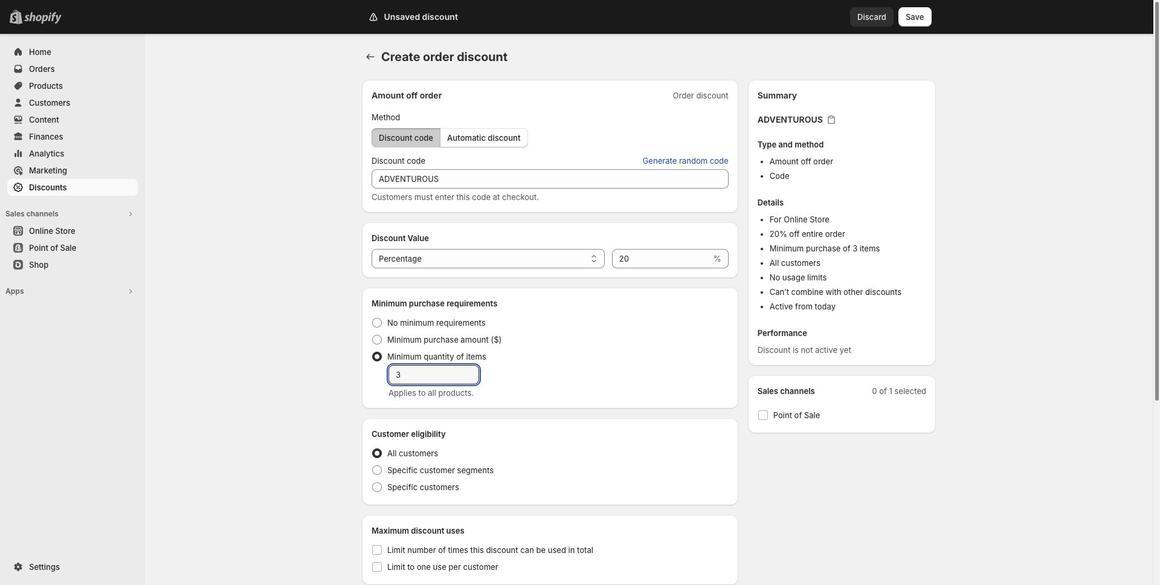 Task type: locate. For each thing, give the bounding box(es) containing it.
None text field
[[372, 169, 729, 189], [612, 249, 711, 268], [372, 169, 729, 189], [612, 249, 711, 268]]

None text field
[[389, 365, 479, 384]]



Task type: describe. For each thing, give the bounding box(es) containing it.
shopify image
[[24, 12, 62, 24]]



Task type: vqa. For each thing, say whether or not it's contained in the screenshot.
0
no



